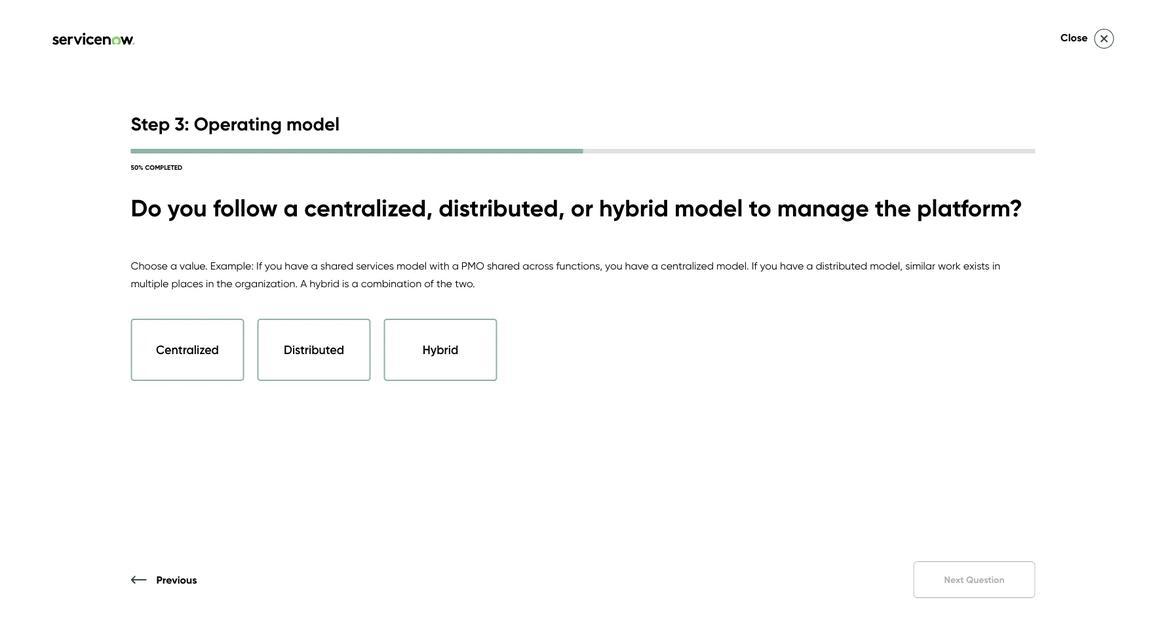 Task type: vqa. For each thing, say whether or not it's contained in the screenshot.
AI
no



Task type: describe. For each thing, give the bounding box(es) containing it.
0 horizontal spatial the
[[217, 277, 233, 290]]

servicenow platform team estimator
[[564, 177, 968, 283]]

of
[[424, 277, 434, 290]]

hybrid
[[423, 343, 459, 357]]

step 3: operating model
[[131, 112, 340, 135]]

you right do
[[168, 193, 207, 223]]

model inside choose a value.  example: if you have a shared services model with a pmo shared across functions, you have a centralized model. if you have a distributed model, similar work exists in multiple places in the organization. a hybrid is a combination of the two.
[[397, 259, 427, 272]]

a left centralized
[[652, 259, 659, 272]]

centralized,
[[304, 193, 433, 223]]

example:
[[210, 259, 254, 272]]

center
[[261, 36, 311, 56]]

2 shared from the left
[[487, 259, 520, 272]]

50%
[[131, 163, 143, 171]]

model.
[[717, 259, 749, 272]]

a left services
[[311, 259, 318, 272]]

customer
[[125, 36, 195, 56]]

2 horizontal spatial the
[[875, 193, 912, 223]]

0 vertical spatial in
[[993, 259, 1001, 272]]

1 horizontal spatial the
[[437, 277, 453, 290]]

team
[[564, 231, 669, 283]]

centralized
[[661, 259, 714, 272]]

distributed,
[[439, 193, 565, 223]]

value.
[[180, 259, 208, 272]]

do
[[131, 193, 162, 223]]

servicenow
[[564, 177, 793, 229]]

model,
[[871, 259, 903, 272]]

0 horizontal spatial in
[[206, 277, 214, 290]]

1 if from the left
[[256, 259, 262, 272]]

1 horizontal spatial hybrid
[[599, 193, 669, 223]]

estimator
[[680, 231, 864, 283]]

similar
[[906, 259, 936, 272]]

exists
[[964, 259, 990, 272]]

places
[[171, 277, 203, 290]]

customer success center
[[125, 36, 311, 56]]

distributed
[[284, 343, 344, 357]]

a right with
[[452, 259, 459, 272]]

a left distributed
[[807, 259, 814, 272]]

completed
[[145, 163, 182, 171]]



Task type: locate. For each thing, give the bounding box(es) containing it.
0 vertical spatial hybrid
[[599, 193, 669, 223]]

have up a
[[285, 259, 309, 272]]

functions,
[[556, 259, 603, 272]]

services
[[356, 259, 394, 272]]

1 horizontal spatial if
[[752, 259, 758, 272]]

previous
[[156, 573, 197, 586]]

shared up is
[[321, 259, 354, 272]]

2 horizontal spatial model
[[675, 193, 743, 223]]

manage
[[778, 193, 870, 223]]

centralized
[[156, 343, 219, 357]]

0 horizontal spatial if
[[256, 259, 262, 272]]

3:
[[175, 112, 189, 135]]

in right exists
[[993, 259, 1001, 272]]

a right is
[[352, 277, 359, 290]]

a right follow
[[284, 193, 298, 223]]

if up organization.
[[256, 259, 262, 272]]

platform
[[803, 177, 968, 229]]

0 horizontal spatial hybrid
[[310, 277, 340, 290]]

you
[[168, 193, 207, 223], [265, 259, 282, 272], [605, 259, 623, 272], [760, 259, 778, 272]]

choose
[[131, 259, 168, 272]]

a
[[284, 193, 298, 223], [170, 259, 177, 272], [311, 259, 318, 272], [452, 259, 459, 272], [652, 259, 659, 272], [807, 259, 814, 272], [352, 277, 359, 290]]

a left value.
[[170, 259, 177, 272]]

platform?
[[918, 193, 1023, 223]]

do you follow a centralized, distributed, or hybrid model to manage the platform?
[[131, 193, 1023, 223]]

the up model,
[[875, 193, 912, 223]]

1 vertical spatial in
[[206, 277, 214, 290]]

1 horizontal spatial shared
[[487, 259, 520, 272]]

1 horizontal spatial have
[[625, 259, 649, 272]]

1 vertical spatial model
[[675, 193, 743, 223]]

2 horizontal spatial have
[[780, 259, 804, 272]]

1 have from the left
[[285, 259, 309, 272]]

close
[[1061, 31, 1088, 44]]

hybrid right or
[[599, 193, 669, 223]]

hybrid right a
[[310, 277, 340, 290]]

multiple
[[131, 277, 169, 290]]

have
[[285, 259, 309, 272], [625, 259, 649, 272], [780, 259, 804, 272]]

in right places
[[206, 277, 214, 290]]

0 horizontal spatial have
[[285, 259, 309, 272]]

shared right the pmo on the left
[[487, 259, 520, 272]]

0 horizontal spatial model
[[287, 112, 340, 135]]

model
[[287, 112, 340, 135], [675, 193, 743, 223], [397, 259, 427, 272]]

customer success center link
[[26, 36, 315, 56]]

distributed
[[816, 259, 868, 272]]

the
[[875, 193, 912, 223], [217, 277, 233, 290], [437, 277, 453, 290]]

with
[[430, 259, 450, 272]]

work
[[939, 259, 961, 272]]

2 have from the left
[[625, 259, 649, 272]]

2 vertical spatial model
[[397, 259, 427, 272]]

two.
[[455, 277, 475, 290]]

combination
[[361, 277, 422, 290]]

you right the model.
[[760, 259, 778, 272]]

follow
[[213, 193, 278, 223]]

have left distributed
[[780, 259, 804, 272]]

operating
[[194, 112, 282, 135]]

the down example:
[[217, 277, 233, 290]]

0 vertical spatial model
[[287, 112, 340, 135]]

in
[[993, 259, 1001, 272], [206, 277, 214, 290]]

organization.
[[235, 277, 298, 290]]

3 have from the left
[[780, 259, 804, 272]]

or
[[571, 193, 594, 223]]

shared
[[321, 259, 354, 272], [487, 259, 520, 272]]

to
[[749, 193, 772, 223]]

pmo
[[462, 259, 485, 272]]

success
[[199, 36, 257, 56]]

the right of
[[437, 277, 453, 290]]

is
[[342, 277, 349, 290]]

0 horizontal spatial shared
[[321, 259, 354, 272]]

you up organization.
[[265, 259, 282, 272]]

1 vertical spatial hybrid
[[310, 277, 340, 290]]

if right the model.
[[752, 259, 758, 272]]

1 shared from the left
[[321, 259, 354, 272]]

50% completed
[[131, 163, 182, 171]]

have left centralized
[[625, 259, 649, 272]]

a
[[301, 277, 307, 290]]

step
[[131, 112, 170, 135]]

hybrid
[[599, 193, 669, 223], [310, 277, 340, 290]]

across
[[523, 259, 554, 272]]

1 horizontal spatial in
[[993, 259, 1001, 272]]

2 if from the left
[[752, 259, 758, 272]]

if
[[256, 259, 262, 272], [752, 259, 758, 272]]

hybrid inside choose a value.  example: if you have a shared services model with a pmo shared across functions, you have a centralized model. if you have a distributed model, similar work exists in multiple places in the organization. a hybrid is a combination of the two.
[[310, 277, 340, 290]]

choose a value.  example: if you have a shared services model with a pmo shared across functions, you have a centralized model. if you have a distributed model, similar work exists in multiple places in the organization. a hybrid is a combination of the two.
[[131, 259, 1001, 290]]

you right functions,
[[605, 259, 623, 272]]

1 horizontal spatial model
[[397, 259, 427, 272]]



